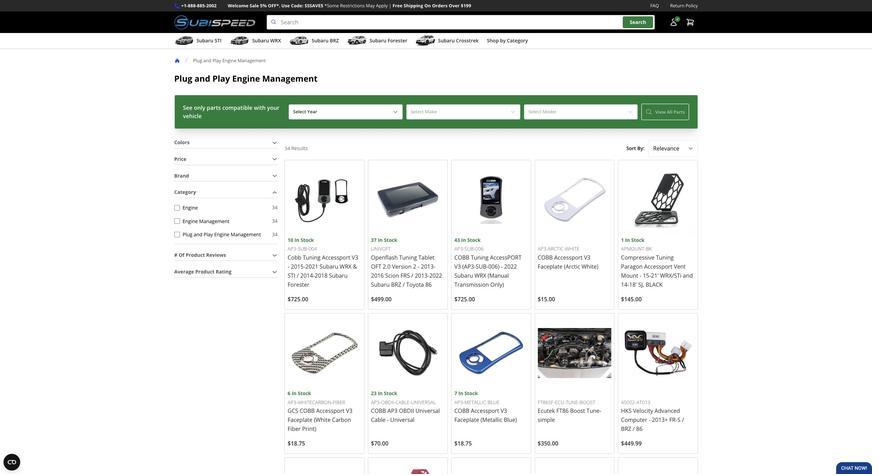Task type: vqa. For each thing, say whether or not it's contained in the screenshot.


Task type: describe. For each thing, give the bounding box(es) containing it.
in for openflash tuning tablet oft 2.0 version 2 - 2013- 2016 scion frs / 2013-2022 subaru brz / toyota 86
[[378, 237, 383, 244]]

compressive tuning paragon accessport vent mount - 15-21' wrx/sti and 14-18' sj, black image
[[621, 163, 695, 237]]

subaru crosstrek
[[438, 37, 479, 44]]

engine down engine management
[[214, 232, 230, 238]]

compressive tuning paragon accessport vent mount - 15-21' wrx/sti and 14-18' sj, red image
[[371, 462, 445, 475]]

velocity
[[633, 408, 653, 416]]

fiber
[[333, 400, 345, 406]]

cobb
[[288, 254, 301, 262]]

search button
[[623, 16, 653, 28]]

subaru right 2018 at left bottom
[[329, 272, 348, 280]]

accessport for gcs cobb accessport v3 faceplate (white carbon fiber print)
[[316, 408, 345, 416]]

*some restrictions may apply | free shipping on orders over $199
[[325, 2, 471, 9]]

a subaru forester thumbnail image image
[[347, 36, 367, 46]]

1 vertical spatial 2013-
[[415, 272, 429, 280]]

37
[[371, 237, 377, 244]]

colors
[[174, 139, 190, 146]]

price button
[[174, 154, 278, 165]]

86 inside 37 in stock univoft openflash tuning tablet oft 2.0 version 2 - 2013- 2016 scion frs / 2013-2022 subaru brz / toyota 86
[[425, 281, 432, 289]]

subaru wrx button
[[230, 35, 281, 48]]

ap3- for cobb ap3 obdii universal cable - universal
[[371, 400, 381, 406]]

crosstrek
[[456, 37, 479, 44]]

cobb inside the 6 in stock ap3-whitecarbon-fiber gcs cobb accessport v3 faceplate (white carbon fiber print)
[[300, 408, 315, 416]]

tune-
[[566, 400, 580, 406]]

reviews
[[206, 252, 226, 259]]

subaru inside 37 in stock univoft openflash tuning tablet oft 2.0 version 2 - 2013- 2016 scion frs / 2013-2022 subaru brz / toyota 86
[[371, 281, 390, 289]]

shop by category
[[487, 37, 528, 44]]

by:
[[637, 145, 645, 152]]

wrx inside 43 in stock ap3-sub-006 cobb tuning accessport v3 (ap3-sub-006) - 2022 subaru wrx (manual transmission only)
[[475, 272, 486, 280]]

select... image
[[688, 146, 693, 152]]

sale
[[250, 2, 259, 9]]

management down subaru wrx dropdown button
[[238, 57, 266, 64]]

engine right engine management button
[[183, 218, 198, 225]]

openflash tuning tablet oft 2.0 version 2 - 2013-2016 scion frs / 2013-2022 subaru brz / toyota 86 image
[[371, 163, 445, 237]]

subaru sti button
[[174, 35, 222, 48]]

# of product reviews
[[174, 252, 226, 259]]

7
[[454, 391, 457, 397]]

price
[[174, 156, 186, 163]]

5%
[[260, 2, 267, 9]]

engine down plug and play engine management link at the top left
[[232, 73, 260, 84]]

gcs
[[288, 408, 298, 416]]

category button
[[174, 187, 278, 198]]

brz inside 45002-at013 hks velocity advanced computer - 2013+ fr-s / brz / 86
[[621, 426, 631, 434]]

ft86sf-ecu-tune-boost ecutek ft86 boost tune- simple
[[538, 400, 602, 425]]

10
[[288, 237, 293, 244]]

2002
[[206, 2, 217, 9]]

/ down computer
[[633, 426, 635, 434]]

arctic-
[[548, 246, 565, 253]]

wrx inside 10 in stock ap3-sub-004 cobb tuning accessport v3 - 2015-2021 subaru wrx & sti / 2014-2018 subaru forester
[[340, 263, 352, 271]]

45002-
[[621, 400, 637, 406]]

43 in stock ap3-sub-006 cobb tuning accessport v3 (ap3-sub-006) - 2022 subaru wrx (manual transmission only)
[[454, 237, 522, 289]]

apply
[[376, 2, 388, 9]]

management up the # of product reviews dropdown button
[[231, 232, 261, 238]]

stock for compressive
[[631, 237, 645, 244]]

tuning inside 43 in stock ap3-sub-006 cobb tuning accessport v3 (ap3-sub-006) - 2022 subaru wrx (manual transmission only)
[[471, 254, 489, 262]]

$18.75 for cobb accessport v3 faceplate (metallic blue)
[[454, 441, 472, 448]]

sub- for cobb
[[298, 246, 309, 253]]

management down category dropdown button
[[199, 218, 229, 225]]

select model image
[[628, 109, 634, 115]]

and up only
[[194, 73, 210, 84]]

accessport inside 7 in stock ap3-metallic-blue cobb accessport v3 faceplate (metallic blue)
[[471, 408, 499, 416]]

cobb inside 23 in stock ap3-obdii-cable-universal cobb ap3 obdii universal cable - universal
[[371, 408, 386, 416]]

ecutek ft86 boost tune-simple image
[[538, 317, 611, 390]]

in for compressive tuning paragon accessport vent mount - 15-21' wrx/sti and 14-18' sj, black
[[625, 237, 630, 244]]

welcome
[[228, 2, 249, 9]]

mount
[[621, 272, 638, 280]]

Engine Management button
[[174, 219, 180, 224]]

v3 inside cobb accessport v3 faceplate (arctic white)
[[584, 254, 591, 262]]

toyota
[[406, 281, 424, 289]]

home image
[[174, 58, 180, 63]]

ap3- up cobb accessport v3 faceplate (arctic white)
[[538, 246, 548, 253]]

print)
[[302, 426, 316, 434]]

s
[[678, 417, 681, 425]]

$725.00 for cobb tuning accessport v3 - 2015-2021 subaru wrx & sti / 2014-2018 subaru forester
[[288, 296, 308, 304]]

2 vertical spatial plug and play engine management
[[183, 232, 261, 238]]

white)
[[582, 263, 598, 271]]

$145.00
[[621, 296, 642, 304]]

Engine button
[[174, 205, 180, 211]]

openflash
[[371, 254, 398, 262]]

cable
[[371, 417, 386, 425]]

/ right home "icon"
[[185, 57, 187, 64]]

+1-
[[181, 2, 188, 9]]

and inside 1 in stock apmount-bk compressive tuning paragon accessport vent mount - 15-21' wrx/sti and 14-18' sj, black
[[683, 272, 693, 280]]

2018
[[315, 272, 328, 280]]

stock for 006
[[467, 237, 481, 244]]

universal
[[411, 400, 436, 406]]

sssave5
[[305, 2, 323, 9]]

&
[[353, 263, 357, 271]]

in for gcs cobb accessport v3 faceplate (white carbon fiber print)
[[292, 391, 297, 397]]

compatible
[[222, 104, 252, 112]]

stock for fiber
[[298, 391, 311, 397]]

- inside 37 in stock univoft openflash tuning tablet oft 2.0 version 2 - 2013- 2016 scion frs / 2013-2022 subaru brz / toyota 86
[[418, 263, 420, 271]]

brand
[[174, 173, 189, 179]]

faq link
[[650, 2, 659, 9]]

/ down frs
[[403, 281, 405, 289]]

86 inside 45002-at013 hks velocity advanced computer - 2013+ fr-s / brz / 86
[[636, 426, 643, 434]]

$70.00
[[371, 441, 389, 448]]

$350.00
[[538, 441, 559, 448]]

compressive
[[621, 254, 655, 262]]

sort by:
[[627, 145, 645, 152]]

bk
[[646, 246, 652, 253]]

average
[[174, 269, 194, 275]]

welcome sale 5% off*. use code: sssave5
[[228, 2, 323, 9]]

v3 inside 7 in stock ap3-metallic-blue cobb accessport v3 faceplate (metallic blue)
[[501, 408, 507, 416]]

Select Model button
[[524, 105, 638, 120]]

see only parts compatible with your vehicle
[[183, 104, 280, 120]]

0 vertical spatial plug and play engine management
[[193, 57, 266, 64]]

subaru right a subaru brz thumbnail image in the left of the page
[[312, 37, 329, 44]]

forester inside dropdown button
[[388, 37, 407, 44]]

34 for plug and play engine management
[[272, 231, 278, 238]]

tuning inside 1 in stock apmount-bk compressive tuning paragon accessport vent mount - 15-21' wrx/sti and 14-18' sj, black
[[656, 254, 674, 262]]

subaru up 2018 at left bottom
[[320, 263, 338, 271]]

a subaru crosstrek thumbnail image image
[[416, 36, 435, 46]]

boost
[[580, 400, 595, 406]]

management up the your
[[262, 73, 318, 84]]

policy
[[686, 2, 698, 9]]

version
[[392, 263, 412, 271]]

blue)
[[504, 417, 517, 425]]

43
[[454, 237, 460, 244]]

subaru right a subaru forester thumbnail image
[[370, 37, 386, 44]]

frs
[[401, 272, 410, 280]]

cobb accessport v3 faceplate (arctic white)
[[538, 254, 598, 271]]

brz inside 37 in stock univoft openflash tuning tablet oft 2.0 version 2 - 2013- 2016 scion frs / 2013-2022 subaru brz / toyota 86
[[391, 281, 401, 289]]

$499.00
[[371, 296, 392, 304]]

parts
[[207, 104, 221, 112]]

$725.00 for cobb tuning accessport v3 (ap3-sub-006) - 2022 subaru wrx (manual transmission only)
[[454, 296, 475, 304]]

21'
[[651, 272, 659, 280]]

18'
[[629, 281, 637, 289]]

tablet
[[418, 254, 435, 262]]

0 vertical spatial 2013-
[[421, 263, 436, 271]]

return policy
[[670, 2, 698, 9]]

in for cobb accessport v3 faceplate (metallic blue)
[[459, 391, 463, 397]]

a subaru wrx thumbnail image image
[[230, 36, 249, 46]]

subispeed logo image
[[174, 15, 255, 30]]

fr-
[[670, 417, 678, 425]]

obdii-
[[381, 400, 395, 406]]

0 vertical spatial product
[[186, 252, 205, 259]]

stock for tuning
[[384, 237, 397, 244]]

hks
[[621, 408, 632, 416]]

2 vertical spatial plug
[[183, 232, 192, 238]]

fiber
[[288, 426, 301, 434]]

ap3- for cobb tuning accessport v3 (ap3-sub-006) - 2022 subaru wrx (manual transmission only)
[[454, 246, 465, 253]]

1 in stock apmount-bk compressive tuning paragon accessport vent mount - 15-21' wrx/sti and 14-18' sj, black
[[621, 237, 693, 289]]

faceplate inside cobb accessport v3 faceplate (arctic white)
[[538, 263, 563, 271]]

tune-
[[587, 408, 602, 416]]

subaru forester
[[370, 37, 407, 44]]

univoft
[[371, 246, 391, 253]]

subaru inside dropdown button
[[438, 37, 455, 44]]

select make image
[[510, 109, 516, 115]]

sub- for cobb
[[465, 246, 475, 253]]



Task type: locate. For each thing, give the bounding box(es) containing it.
in right 43
[[461, 237, 466, 244]]

1 horizontal spatial sub-
[[465, 246, 475, 253]]

search input field
[[267, 15, 655, 30]]

2016
[[371, 272, 384, 280]]

*some
[[325, 2, 339, 9]]

may
[[366, 2, 375, 9]]

1 $18.75 from the left
[[288, 441, 305, 448]]

/ right "s" in the bottom of the page
[[682, 417, 684, 425]]

faceplate down metallic-
[[454, 417, 479, 425]]

45002-at013 hks velocity advanced computer - 2013+ fr-s / brz / 86
[[621, 400, 684, 434]]

wrx left &
[[340, 263, 352, 271]]

2022 inside 37 in stock univoft openflash tuning tablet oft 2.0 version 2 - 2013- 2016 scion frs / 2013-2022 subaru brz / toyota 86
[[429, 272, 442, 280]]

- left 15-
[[640, 272, 642, 280]]

code:
[[291, 2, 304, 9]]

3 tuning from the left
[[471, 254, 489, 262]]

2013- down tablet
[[421, 263, 436, 271]]

select year image
[[393, 109, 398, 115]]

obdii
[[399, 408, 414, 416]]

006)
[[488, 263, 500, 271]]

/
[[185, 57, 187, 64], [297, 272, 299, 280], [411, 272, 414, 280], [403, 281, 405, 289], [682, 417, 684, 425], [633, 426, 635, 434]]

0 vertical spatial sti
[[215, 37, 222, 44]]

plug down home "icon"
[[174, 73, 192, 84]]

ap3- up gcs
[[288, 400, 298, 406]]

cobb inside 7 in stock ap3-metallic-blue cobb accessport v3 faceplate (metallic blue)
[[454, 408, 470, 416]]

plug and play engine management down engine management
[[183, 232, 261, 238]]

sti down subispeed logo
[[215, 37, 222, 44]]

accessport inside cobb accessport v3 faceplate (arctic white)
[[554, 254, 583, 262]]

- inside 1 in stock apmount-bk compressive tuning paragon accessport vent mount - 15-21' wrx/sti and 14-18' sj, black
[[640, 272, 642, 280]]

accessport up '(white'
[[316, 408, 345, 416]]

Select Make button
[[406, 105, 520, 120]]

1 horizontal spatial brz
[[391, 281, 401, 289]]

0 horizontal spatial sub-
[[298, 246, 309, 253]]

1 horizontal spatial 2022
[[504, 263, 517, 271]]

tuning down 006
[[471, 254, 489, 262]]

sub- up the cobb
[[298, 246, 309, 253]]

0 horizontal spatial 86
[[425, 281, 432, 289]]

0 vertical spatial plug
[[193, 57, 202, 64]]

6 in stock ap3-whitecarbon-fiber gcs cobb accessport v3 faceplate (white carbon fiber print)
[[288, 391, 353, 434]]

tuning
[[303, 254, 321, 262], [399, 254, 417, 262], [471, 254, 489, 262], [656, 254, 674, 262]]

and down engine management
[[194, 232, 202, 238]]

stock up "004"
[[301, 237, 314, 244]]

ap3- for gcs cobb accessport v3 faceplate (white carbon fiber print)
[[288, 400, 298, 406]]

play down plug and play engine management link at the top left
[[212, 73, 230, 84]]

+1-888-885-2002 link
[[181, 2, 217, 9]]

shipping
[[404, 2, 423, 9]]

0 horizontal spatial forester
[[288, 281, 309, 289]]

0 horizontal spatial $18.75
[[288, 441, 305, 448]]

1 vertical spatial wrx
[[340, 263, 352, 271]]

product right of
[[186, 252, 205, 259]]

wrx/sti
[[660, 272, 682, 280]]

advanced
[[655, 408, 680, 416]]

0 horizontal spatial brz
[[330, 37, 339, 44]]

1 vertical spatial 86
[[636, 426, 643, 434]]

cobb tuning accessport v3  - 2015-2021 subaru wrx & sti / 2014-2018 subaru forester image
[[288, 163, 361, 237]]

23 in stock ap3-obdii-cable-universal cobb ap3 obdii universal cable - universal
[[371, 391, 440, 425]]

1
[[621, 237, 624, 244]]

2015-
[[291, 263, 306, 271]]

cobb accessport v3 faceplate (arctic white) image
[[538, 163, 611, 237]]

category
[[507, 37, 528, 44]]

ap3- down 7
[[454, 400, 465, 406]]

(metallic
[[481, 417, 502, 425]]

1 horizontal spatial $18.75
[[454, 441, 472, 448]]

004
[[309, 246, 317, 253]]

ap3- for cobb accessport v3 faceplate (metallic blue)
[[454, 400, 465, 406]]

in inside 10 in stock ap3-sub-004 cobb tuning accessport v3 - 2015-2021 subaru wrx & sti / 2014-2018 subaru forester
[[295, 237, 299, 244]]

in for cobb ap3 obdii universal cable - universal
[[378, 391, 383, 397]]

- inside 10 in stock ap3-sub-004 cobb tuning accessport v3 - 2015-2021 subaru wrx & sti / 2014-2018 subaru forester
[[288, 263, 290, 271]]

subaru crosstrek button
[[416, 35, 479, 48]]

86
[[425, 281, 432, 289], [636, 426, 643, 434]]

2
[[413, 263, 416, 271]]

86 right toyota
[[425, 281, 432, 289]]

subaru forester button
[[347, 35, 407, 48]]

transmission
[[454, 281, 489, 289]]

and down vent
[[683, 272, 693, 280]]

stock up 006
[[467, 237, 481, 244]]

0 horizontal spatial 2022
[[429, 272, 442, 280]]

in right 7
[[459, 391, 463, 397]]

accessport down white on the bottom right of the page
[[554, 254, 583, 262]]

carbon
[[332, 417, 351, 425]]

v3 up blue)
[[501, 408, 507, 416]]

in right 10
[[295, 237, 299, 244]]

cobb ap3 obdii universal cable - universal image
[[371, 317, 445, 390]]

stock up apmount-
[[631, 237, 645, 244]]

2 vertical spatial play
[[204, 232, 213, 238]]

- inside 43 in stock ap3-sub-006 cobb tuning accessport v3 (ap3-sub-006) - 2022 subaru wrx (manual transmission only)
[[501, 263, 503, 271]]

$725.00 down 2014- on the bottom of page
[[288, 296, 308, 304]]

v3 inside the 6 in stock ap3-whitecarbon-fiber gcs cobb accessport v3 faceplate (white carbon fiber print)
[[346, 408, 353, 416]]

885-
[[197, 2, 206, 9]]

cobb tuning accessport v3 (ap3-sub-006) - 2022 subaru wrx (manual transmission only) image
[[454, 163, 528, 237]]

- left '2013+'
[[649, 417, 651, 425]]

37 in stock univoft openflash tuning tablet oft 2.0 version 2 - 2013- 2016 scion frs / 2013-2022 subaru brz / toyota 86
[[371, 237, 442, 289]]

wrx left a subaru brz thumbnail image in the left of the page
[[270, 37, 281, 44]]

Plug and Play Engine Management button
[[174, 232, 180, 238]]

ap3-arctic-white
[[538, 246, 580, 253]]

0 horizontal spatial faceplate
[[288, 417, 313, 425]]

1 vertical spatial sti
[[288, 272, 295, 280]]

computer
[[621, 417, 647, 425]]

1 horizontal spatial sti
[[288, 272, 295, 280]]

vent
[[674, 263, 686, 271]]

stock inside 10 in stock ap3-sub-004 cobb tuning accessport v3 - 2015-2021 subaru wrx & sti / 2014-2018 subaru forester
[[301, 237, 314, 244]]

0 vertical spatial brz
[[330, 37, 339, 44]]

- right 006)
[[501, 263, 503, 271]]

stock inside 37 in stock univoft openflash tuning tablet oft 2.0 version 2 - 2013- 2016 scion frs / 2013-2022 subaru brz / toyota 86
[[384, 237, 397, 244]]

in right 6
[[292, 391, 297, 397]]

product
[[186, 252, 205, 259], [195, 269, 215, 275]]

2 $725.00 from the left
[[454, 296, 475, 304]]

stock for cable-
[[384, 391, 397, 397]]

sub- down 006
[[476, 263, 488, 271]]

1 vertical spatial 2022
[[429, 272, 442, 280]]

accessport inside the 6 in stock ap3-whitecarbon-fiber gcs cobb accessport v3 faceplate (white carbon fiber print)
[[316, 408, 345, 416]]

a subaru sti thumbnail image image
[[174, 36, 194, 46]]

cobb inside cobb accessport v3 faceplate (arctic white)
[[538, 254, 553, 262]]

2013- up toyota
[[415, 272, 429, 280]]

cobb
[[454, 254, 470, 262], [538, 254, 553, 262], [300, 408, 315, 416], [371, 408, 386, 416], [454, 408, 470, 416]]

accessport for cobb tuning accessport v3 - 2015-2021 subaru wrx & sti / 2014-2018 subaru forester
[[322, 254, 350, 262]]

ap3- inside 7 in stock ap3-metallic-blue cobb accessport v3 faceplate (metallic blue)
[[454, 400, 465, 406]]

1 horizontal spatial 86
[[636, 426, 643, 434]]

23
[[371, 391, 377, 397]]

accessport inside 10 in stock ap3-sub-004 cobb tuning accessport v3 - 2015-2021 subaru wrx & sti / 2014-2018 subaru forester
[[322, 254, 350, 262]]

brz
[[330, 37, 339, 44], [391, 281, 401, 289], [621, 426, 631, 434]]

black
[[646, 281, 663, 289]]

1 horizontal spatial faceplate
[[454, 417, 479, 425]]

ft86sf-
[[538, 400, 555, 406]]

888-
[[188, 2, 197, 9]]

search
[[630, 19, 646, 26]]

$18.75 for gcs cobb accessport v3 faceplate (white carbon fiber print)
[[288, 441, 305, 448]]

in
[[295, 237, 299, 244], [378, 237, 383, 244], [461, 237, 466, 244], [625, 237, 630, 244], [292, 391, 297, 397], [378, 391, 383, 397], [459, 391, 463, 397]]

wrx inside dropdown button
[[270, 37, 281, 44]]

faceplate inside the 6 in stock ap3-whitecarbon-fiber gcs cobb accessport v3 faceplate (white carbon fiber print)
[[288, 417, 313, 425]]

(white
[[314, 417, 331, 425]]

stock for blue
[[465, 391, 478, 397]]

cobb inside 43 in stock ap3-sub-006 cobb tuning accessport v3 (ap3-sub-006) - 2022 subaru wrx (manual transmission only)
[[454, 254, 470, 262]]

2 tuning from the left
[[399, 254, 417, 262]]

- right "cable"
[[387, 417, 389, 425]]

ap3- inside 10 in stock ap3-sub-004 cobb tuning accessport v3 - 2015-2021 subaru wrx & sti / 2014-2018 subaru forester
[[288, 246, 298, 253]]

plug and play engine management down a subaru wrx thumbnail image
[[193, 57, 266, 64]]

2022 inside 43 in stock ap3-sub-006 cobb tuning accessport v3 (ap3-sub-006) - 2022 subaru wrx (manual transmission only)
[[504, 263, 517, 271]]

paragon
[[621, 263, 643, 271]]

stock inside 1 in stock apmount-bk compressive tuning paragon accessport vent mount - 15-21' wrx/sti and 14-18' sj, black
[[631, 237, 645, 244]]

1 $725.00 from the left
[[288, 296, 308, 304]]

subaru down subispeed logo
[[197, 37, 213, 44]]

with
[[254, 104, 266, 112]]

subaru down 2016
[[371, 281, 390, 289]]

34 for engine
[[272, 204, 278, 211]]

faq
[[650, 2, 659, 9]]

cobb down metallic-
[[454, 408, 470, 416]]

0 horizontal spatial $725.00
[[288, 296, 308, 304]]

34 results
[[285, 145, 308, 152]]

ecu-
[[555, 400, 566, 406]]

engine down a subaru wrx thumbnail image
[[222, 57, 237, 64]]

accessport up the (metallic
[[471, 408, 499, 416]]

1 horizontal spatial universal
[[416, 408, 440, 416]]

ap3- inside 23 in stock ap3-obdii-cable-universal cobb ap3 obdii universal cable - universal
[[371, 400, 381, 406]]

0 horizontal spatial universal
[[390, 417, 415, 425]]

rating
[[216, 269, 232, 275]]

/ right frs
[[411, 272, 414, 280]]

plug down subaru sti dropdown button
[[193, 57, 202, 64]]

oft
[[371, 263, 381, 271]]

accessport up 2018 at left bottom
[[322, 254, 350, 262]]

apmount-
[[621, 246, 646, 253]]

forester inside 10 in stock ap3-sub-004 cobb tuning accessport v3 - 2015-2021 subaru wrx & sti / 2014-2018 subaru forester
[[288, 281, 309, 289]]

sti inside 10 in stock ap3-sub-004 cobb tuning accessport v3 - 2015-2021 subaru wrx & sti / 2014-2018 subaru forester
[[288, 272, 295, 280]]

0 vertical spatial 86
[[425, 281, 432, 289]]

tuning up version
[[399, 254, 417, 262]]

in right "1"
[[625, 237, 630, 244]]

14-
[[621, 281, 629, 289]]

2 vertical spatial wrx
[[475, 272, 486, 280]]

2 vertical spatial brz
[[621, 426, 631, 434]]

in inside 37 in stock univoft openflash tuning tablet oft 2.0 version 2 - 2013- 2016 scion frs / 2013-2022 subaru brz / toyota 86
[[378, 237, 383, 244]]

- inside 45002-at013 hks velocity advanced computer - 2013+ fr-s / brz / 86
[[649, 417, 651, 425]]

accessport for compressive tuning paragon accessport vent mount - 15-21' wrx/sti and 14-18' sj, black
[[644, 263, 673, 271]]

subaru left crosstrek
[[438, 37, 455, 44]]

006
[[475, 246, 484, 253]]

(arctic
[[564, 263, 580, 271]]

sort
[[627, 145, 636, 152]]

1 vertical spatial plug and play engine management
[[174, 73, 318, 84]]

in right 23
[[378, 391, 383, 397]]

a subaru brz thumbnail image image
[[289, 36, 309, 46]]

sub- inside 10 in stock ap3-sub-004 cobb tuning accessport v3 - 2015-2021 subaru wrx & sti / 2014-2018 subaru forester
[[298, 246, 309, 253]]

subaru sti
[[197, 37, 222, 44]]

stock inside 43 in stock ap3-sub-006 cobb tuning accessport v3 (ap3-sub-006) - 2022 subaru wrx (manual transmission only)
[[467, 237, 481, 244]]

open widget image
[[3, 455, 20, 471]]

play down engine management
[[204, 232, 213, 238]]

0 vertical spatial wrx
[[270, 37, 281, 44]]

blue
[[488, 400, 500, 406]]

1 vertical spatial plug
[[174, 73, 192, 84]]

return
[[670, 2, 685, 9]]

v3 up carbon
[[346, 408, 353, 416]]

$15.00
[[538, 296, 555, 304]]

accessport
[[490, 254, 522, 262]]

subaru down (ap3-
[[454, 272, 473, 280]]

v3 for cobb tuning accessport v3 - 2015-2021 subaru wrx & sti / 2014-2018 subaru forester
[[352, 254, 358, 262]]

stock up whitecarbon-
[[298, 391, 311, 397]]

34 for engine management
[[272, 218, 278, 225]]

cobb accessport v3 faceplate (metallic blue) image
[[454, 317, 528, 390]]

in for cobb tuning accessport v3 - 2015-2021 subaru wrx & sti / 2014-2018 subaru forester
[[295, 237, 299, 244]]

7 in stock ap3-metallic-blue cobb accessport v3 faceplate (metallic blue)
[[454, 391, 517, 425]]

faceplate down arctic-
[[538, 263, 563, 271]]

ft86
[[557, 408, 569, 416]]

1 vertical spatial brz
[[391, 281, 401, 289]]

in inside the 6 in stock ap3-whitecarbon-fiber gcs cobb accessport v3 faceplate (white carbon fiber print)
[[292, 391, 297, 397]]

2 horizontal spatial sub-
[[476, 263, 488, 271]]

1 horizontal spatial wrx
[[340, 263, 352, 271]]

subaru inside 43 in stock ap3-sub-006 cobb tuning accessport v3 (ap3-sub-006) - 2022 subaru wrx (manual transmission only)
[[454, 272, 473, 280]]

in inside 23 in stock ap3-obdii-cable-universal cobb ap3 obdii universal cable - universal
[[378, 391, 383, 397]]

in inside 43 in stock ap3-sub-006 cobb tuning accessport v3 (ap3-sub-006) - 2022 subaru wrx (manual transmission only)
[[461, 237, 466, 244]]

faceplate inside 7 in stock ap3-metallic-blue cobb accessport v3 faceplate (metallic blue)
[[454, 417, 479, 425]]

off*.
[[268, 2, 280, 9]]

your
[[267, 104, 280, 112]]

sti inside dropdown button
[[215, 37, 222, 44]]

orders
[[432, 2, 448, 9]]

stock inside 23 in stock ap3-obdii-cable-universal cobb ap3 obdii universal cable - universal
[[384, 391, 397, 397]]

tuning inside 10 in stock ap3-sub-004 cobb tuning accessport v3 - 2015-2021 subaru wrx & sti / 2014-2018 subaru forester
[[303, 254, 321, 262]]

brz left a subaru forester thumbnail image
[[330, 37, 339, 44]]

2 horizontal spatial wrx
[[475, 272, 486, 280]]

ap3- down 43
[[454, 246, 465, 253]]

whitecarbon-
[[298, 400, 333, 406]]

ap3- inside the 6 in stock ap3-whitecarbon-fiber gcs cobb accessport v3 faceplate (white carbon fiber print)
[[288, 400, 298, 406]]

(manual
[[488, 272, 509, 280]]

and down the subaru sti
[[203, 57, 211, 64]]

1 tuning from the left
[[303, 254, 321, 262]]

forester
[[388, 37, 407, 44], [288, 281, 309, 289]]

0 vertical spatial play
[[213, 57, 221, 64]]

stock up obdii-
[[384, 391, 397, 397]]

engine right the engine button in the left top of the page
[[183, 205, 198, 211]]

2022 down tablet
[[429, 272, 442, 280]]

cobb up "cable"
[[371, 408, 386, 416]]

2022 down accessport
[[504, 263, 517, 271]]

in inside 1 in stock apmount-bk compressive tuning paragon accessport vent mount - 15-21' wrx/sti and 14-18' sj, black
[[625, 237, 630, 244]]

tuning down "004"
[[303, 254, 321, 262]]

plug right plug and play engine management button
[[183, 232, 192, 238]]

stock for 004
[[301, 237, 314, 244]]

0 horizontal spatial sti
[[215, 37, 222, 44]]

brz down computer
[[621, 426, 631, 434]]

86 down computer
[[636, 426, 643, 434]]

1 vertical spatial universal
[[390, 417, 415, 425]]

cobb up (ap3-
[[454, 254, 470, 262]]

brz down scion
[[391, 281, 401, 289]]

0 vertical spatial universal
[[416, 408, 440, 416]]

cobb down whitecarbon-
[[300, 408, 315, 416]]

v3 left (ap3-
[[454, 263, 461, 271]]

forester left a subaru crosstrek thumbnail image
[[388, 37, 407, 44]]

use
[[281, 2, 290, 9]]

button image
[[669, 18, 678, 27]]

plug and play engine management down plug and play engine management link at the top left
[[174, 73, 318, 84]]

return policy link
[[670, 2, 698, 9]]

stock inside the 6 in stock ap3-whitecarbon-fiber gcs cobb accessport v3 faceplate (white carbon fiber print)
[[298, 391, 311, 397]]

v3 for cobb tuning accessport v3 (ap3-sub-006) - 2022 subaru wrx (manual transmission only)
[[454, 263, 461, 271]]

v3 up &
[[352, 254, 358, 262]]

/ inside 10 in stock ap3-sub-004 cobb tuning accessport v3 - 2015-2021 subaru wrx & sti / 2014-2018 subaru forester
[[297, 272, 299, 280]]

0 vertical spatial forester
[[388, 37, 407, 44]]

plug and play engine management link
[[193, 57, 271, 64]]

ap3- for cobb tuning accessport v3 - 2015-2021 subaru wrx & sti / 2014-2018 subaru forester
[[288, 246, 298, 253]]

average product rating button
[[174, 267, 278, 278]]

accessport up the 21'
[[644, 263, 673, 271]]

v3 up white)
[[584, 254, 591, 262]]

cable-
[[395, 400, 411, 406]]

1 horizontal spatial $725.00
[[454, 296, 475, 304]]

Select... button
[[649, 140, 698, 157]]

see
[[183, 104, 192, 112]]

v3 for gcs cobb accessport v3 faceplate (white carbon fiber print)
[[346, 408, 353, 416]]

ap3- inside 43 in stock ap3-sub-006 cobb tuning accessport v3 (ap3-sub-006) - 2022 subaru wrx (manual transmission only)
[[454, 246, 465, 253]]

# of product reviews button
[[174, 250, 278, 261]]

ap3- up the cobb
[[288, 246, 298, 253]]

boost
[[570, 408, 585, 416]]

1 vertical spatial forester
[[288, 281, 309, 289]]

4 tuning from the left
[[656, 254, 674, 262]]

Select Year button
[[289, 105, 403, 120]]

in inside 7 in stock ap3-metallic-blue cobb accessport v3 faceplate (metallic blue)
[[459, 391, 463, 397]]

subaru right a subaru wrx thumbnail image
[[252, 37, 269, 44]]

1 vertical spatial play
[[212, 73, 230, 84]]

in right 37
[[378, 237, 383, 244]]

universal down 'obdii'
[[390, 417, 415, 425]]

white
[[565, 246, 580, 253]]

gcs cobb accessport v3 faceplate (white carbon fiber print) image
[[288, 317, 361, 390]]

1 vertical spatial product
[[195, 269, 215, 275]]

hks velocity advanced computer - 2013+ fr-s / brz / 86 image
[[621, 317, 695, 390]]

0 vertical spatial 2022
[[504, 263, 517, 271]]

sti
[[215, 37, 222, 44], [288, 272, 295, 280]]

forester down 2014- on the bottom of page
[[288, 281, 309, 289]]

stock inside 7 in stock ap3-metallic-blue cobb accessport v3 faceplate (metallic blue)
[[465, 391, 478, 397]]

- inside 23 in stock ap3-obdii-cable-universal cobb ap3 obdii universal cable - universal
[[387, 417, 389, 425]]

v3 inside 43 in stock ap3-sub-006 cobb tuning accessport v3 (ap3-sub-006) - 2022 subaru wrx (manual transmission only)
[[454, 263, 461, 271]]

shop by category button
[[487, 35, 528, 48]]

accessport inside 1 in stock apmount-bk compressive tuning paragon accessport vent mount - 15-21' wrx/sti and 14-18' sj, black
[[644, 263, 673, 271]]

in for cobb tuning accessport v3 (ap3-sub-006) - 2022 subaru wrx (manual transmission only)
[[461, 237, 466, 244]]

product down '# of product reviews' on the bottom
[[195, 269, 215, 275]]

brz inside dropdown button
[[330, 37, 339, 44]]

tuning inside 37 in stock univoft openflash tuning tablet oft 2.0 version 2 - 2013- 2016 scion frs / 2013-2022 subaru brz / toyota 86
[[399, 254, 417, 262]]

2 horizontal spatial faceplate
[[538, 263, 563, 271]]

v3 inside 10 in stock ap3-sub-004 cobb tuning accessport v3 - 2015-2021 subaru wrx & sti / 2014-2018 subaru forester
[[352, 254, 358, 262]]

0 horizontal spatial wrx
[[270, 37, 281, 44]]

universal down universal
[[416, 408, 440, 416]]

2021
[[306, 263, 318, 271]]

2 $18.75 from the left
[[454, 441, 472, 448]]

sti down '2015-'
[[288, 272, 295, 280]]

- left '2015-'
[[288, 263, 290, 271]]

faceplate up fiber
[[288, 417, 313, 425]]

cobb down arctic-
[[538, 254, 553, 262]]

2 horizontal spatial brz
[[621, 426, 631, 434]]

$18.75
[[288, 441, 305, 448], [454, 441, 472, 448]]

wrx up transmission
[[475, 272, 486, 280]]

tuning up wrx/sti
[[656, 254, 674, 262]]

$725.00 down transmission
[[454, 296, 475, 304]]

category
[[174, 189, 196, 196]]

1 horizontal spatial forester
[[388, 37, 407, 44]]

6
[[288, 391, 291, 397]]

simple
[[538, 417, 555, 425]]



